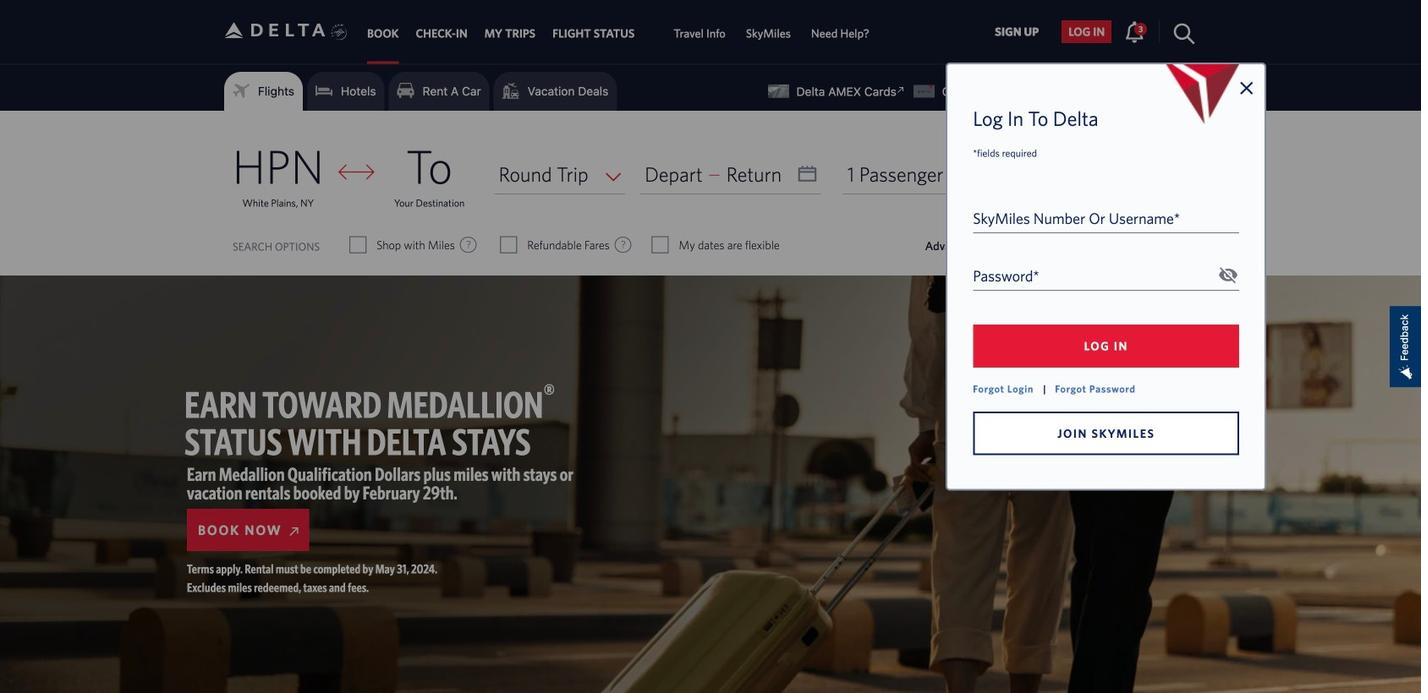 Task type: locate. For each thing, give the bounding box(es) containing it.
None text field
[[641, 155, 821, 194]]

skyteam image
[[331, 6, 347, 59]]

None checkbox
[[350, 237, 366, 254], [501, 237, 516, 254], [653, 237, 668, 254], [350, 237, 366, 254], [501, 237, 516, 254], [653, 237, 668, 254]]

delta air lines image
[[224, 4, 326, 57]]

tab panel
[[0, 111, 1421, 276]]

tab list
[[359, 0, 880, 64]]



Task type: describe. For each thing, give the bounding box(es) containing it.
Password* password field
[[973, 259, 1240, 291]]

logo image
[[1164, 64, 1240, 125]]

SkyMiles Number Or Username* text field
[[973, 201, 1240, 234]]



Task type: vqa. For each thing, say whether or not it's contained in the screenshot.
option
yes



